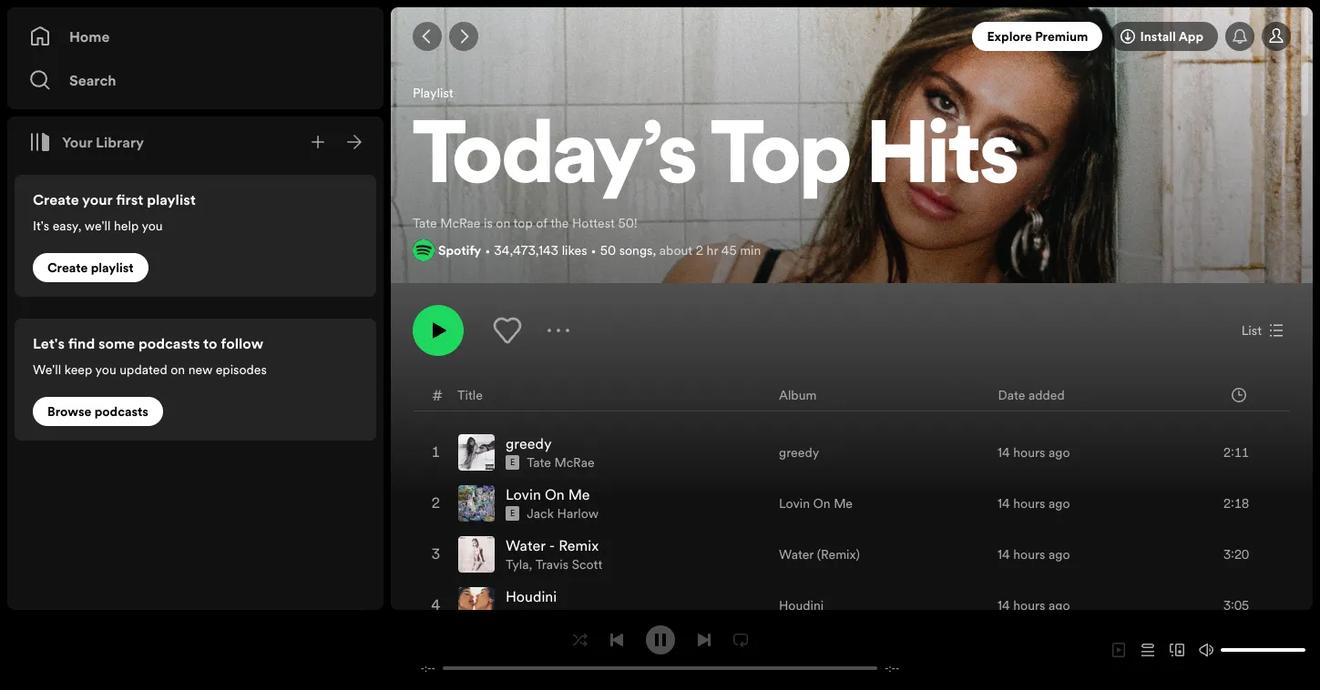 Task type: describe. For each thing, give the bounding box(es) containing it.
#
[[432, 385, 443, 405]]

explicit element for lovin on me
[[506, 507, 520, 521]]

tate mcrae link
[[527, 454, 595, 472]]

on inside let's find some podcasts to follow we'll keep you updated on new episodes
[[171, 361, 185, 379]]

next image
[[697, 633, 711, 647]]

hours for greedy
[[1013, 444, 1045, 462]]

create for playlist
[[47, 259, 88, 277]]

hours for water - remix
[[1013, 546, 1045, 564]]

album
[[779, 386, 817, 404]]

jack harlow
[[527, 505, 599, 523]]

help
[[114, 217, 139, 235]]

remix
[[559, 536, 599, 556]]

explicit element for greedy
[[506, 456, 520, 470]]

top
[[711, 116, 851, 204]]

go forward image
[[456, 29, 471, 44]]

find
[[68, 333, 95, 353]]

spotify image
[[413, 240, 435, 262]]

home link
[[29, 18, 362, 55]]

2 :- from the left
[[889, 662, 896, 676]]

create playlist
[[47, 259, 134, 277]]

14 hours ago for greedy
[[998, 444, 1070, 462]]

explore premium button
[[973, 22, 1103, 51]]

travis
[[536, 556, 569, 574]]

podcasts inside let's find some podcasts to follow we'll keep you updated on new episodes
[[138, 333, 200, 353]]

podcasts inside 'link'
[[94, 403, 148, 421]]

easy,
[[53, 217, 81, 235]]

water - remix tyla , travis scott
[[506, 536, 602, 574]]

title
[[457, 386, 483, 404]]

dua lipa link
[[506, 607, 556, 625]]

greedy cell
[[458, 428, 602, 478]]

likes
[[562, 242, 587, 260]]

top bar and user menu element
[[391, 7, 1313, 66]]

added
[[1029, 386, 1065, 404]]

ago for greedy
[[1049, 444, 1070, 462]]

harlow
[[557, 505, 599, 523]]

first
[[116, 190, 143, 210]]

date added
[[998, 386, 1065, 404]]

lovin on me cell
[[458, 479, 606, 529]]

jack harlow link
[[527, 505, 599, 523]]

e inside the lovin on me e
[[510, 509, 515, 519]]

14 hours ago for water - remix
[[998, 546, 1070, 564]]

on for lovin on me e
[[545, 485, 565, 505]]

about
[[659, 242, 693, 260]]

you for first
[[142, 217, 163, 235]]

episodes
[[216, 361, 267, 379]]

tyla
[[506, 556, 529, 574]]

tyla link
[[506, 556, 529, 574]]

3:20
[[1224, 546, 1249, 564]]

lovin on me e
[[506, 485, 590, 519]]

me for lovin on me e
[[568, 485, 590, 505]]

your library
[[62, 132, 144, 152]]

0 vertical spatial on
[[496, 214, 510, 232]]

player controls element
[[399, 625, 921, 676]]

playlist inside create playlist button
[[91, 259, 134, 277]]

connect to a device image
[[1170, 643, 1184, 658]]

min
[[740, 242, 761, 260]]

enable shuffle image
[[573, 633, 587, 647]]

hours for houdini
[[1013, 597, 1045, 615]]

today's top hits
[[413, 116, 1019, 204]]

travis scott link
[[536, 556, 602, 574]]

1 :- from the left
[[424, 662, 431, 676]]

water (remix) link
[[779, 546, 860, 564]]

34,473,143 likes
[[494, 242, 587, 260]]

lovin for lovin on me e
[[506, 485, 541, 505]]

install
[[1140, 27, 1176, 46]]

, inside water - remix tyla , travis scott
[[529, 556, 532, 574]]

your
[[82, 190, 112, 210]]

Disable repeat checkbox
[[726, 625, 755, 655]]

lovin on me
[[779, 495, 853, 513]]

let's
[[33, 333, 65, 353]]

hits
[[867, 116, 1019, 204]]

list
[[1241, 322, 1262, 340]]

tate mcrae
[[527, 454, 595, 472]]

we'll
[[33, 361, 61, 379]]

houdini dua lipa
[[506, 587, 557, 625]]

houdini cell
[[458, 581, 564, 631]]

browse podcasts
[[47, 403, 148, 421]]

water for (remix)
[[779, 546, 814, 564]]

install app
[[1140, 27, 1204, 46]]

updated
[[120, 361, 167, 379]]

1 horizontal spatial houdini link
[[779, 597, 824, 615]]

go back image
[[420, 29, 435, 44]]

List button
[[1234, 316, 1291, 345]]

3:05
[[1224, 597, 1249, 615]]

we'll
[[84, 217, 111, 235]]

main element
[[7, 7, 384, 610]]

3:05 cell
[[1182, 581, 1275, 631]]

jack
[[527, 505, 554, 523]]

# column header
[[432, 379, 443, 411]]

1 -:-- from the left
[[420, 662, 435, 676]]

home
[[69, 26, 110, 46]]

pause image
[[653, 633, 667, 647]]

dua
[[506, 607, 529, 625]]

library
[[96, 132, 144, 152]]

songs
[[619, 242, 653, 260]]

2 -:-- from the left
[[885, 662, 900, 676]]

browse podcasts link
[[33, 397, 163, 426]]

install app link
[[1110, 22, 1218, 51]]

50 songs , about 2 hr 45 min
[[600, 242, 761, 260]]

the
[[550, 214, 569, 232]]

let's find some podcasts to follow we'll keep you updated on new episodes
[[33, 333, 267, 379]]

duration element
[[1232, 388, 1246, 402]]

14 for lovin on me
[[998, 495, 1010, 513]]

to
[[203, 333, 217, 353]]

today's
[[413, 116, 697, 204]]

hottest
[[572, 214, 615, 232]]

lovin on me link inside cell
[[506, 485, 590, 505]]



Task type: locate. For each thing, give the bounding box(es) containing it.
you inside create your first playlist it's easy, we'll help you
[[142, 217, 163, 235]]

0 horizontal spatial greedy
[[506, 434, 552, 454]]

playlist
[[413, 84, 453, 102]]

create down easy,
[[47, 259, 88, 277]]

0 vertical spatial explicit element
[[506, 456, 520, 470]]

explicit element
[[506, 456, 520, 470], [506, 507, 520, 521]]

0 vertical spatial e
[[510, 458, 515, 468]]

greedy for greedy
[[779, 444, 819, 462]]

lovin
[[506, 485, 541, 505], [779, 495, 810, 513]]

playlist inside create your first playlist it's easy, we'll help you
[[147, 190, 196, 210]]

e up the lovin on me cell at the left
[[510, 458, 515, 468]]

2:11 cell
[[1182, 428, 1275, 478]]

2:11
[[1224, 444, 1249, 462]]

disable repeat image
[[733, 633, 748, 647]]

1 vertical spatial podcasts
[[94, 403, 148, 421]]

0 vertical spatial create
[[33, 190, 79, 210]]

mcrae right greedy e
[[554, 454, 595, 472]]

4 ago from the top
[[1049, 597, 1070, 615]]

mcrae up spotify link on the left of the page
[[440, 214, 481, 232]]

houdini for houdini
[[779, 597, 824, 615]]

0 horizontal spatial ,
[[529, 556, 532, 574]]

explicit element up the lovin on me cell at the left
[[506, 456, 520, 470]]

ago
[[1049, 444, 1070, 462], [1049, 495, 1070, 513], [1049, 546, 1070, 564], [1049, 597, 1070, 615]]

create playlist button
[[33, 253, 148, 282]]

volume high image
[[1199, 643, 1214, 658]]

1 horizontal spatial ,
[[653, 242, 656, 260]]

browse
[[47, 403, 91, 421]]

search
[[69, 70, 116, 90]]

50!
[[618, 214, 637, 232]]

,
[[653, 242, 656, 260], [529, 556, 532, 574]]

explicit element left the jack
[[506, 507, 520, 521]]

greedy for greedy e
[[506, 434, 552, 454]]

1 14 from the top
[[998, 444, 1010, 462]]

water
[[506, 536, 545, 556], [779, 546, 814, 564]]

2 14 from the top
[[998, 495, 1010, 513]]

create your first playlist it's easy, we'll help you
[[33, 190, 196, 235]]

1 explicit element from the top
[[506, 456, 520, 470]]

e left the jack
[[510, 509, 515, 519]]

1 horizontal spatial -:--
[[885, 662, 900, 676]]

14 hours ago for houdini
[[998, 597, 1070, 615]]

on left new
[[171, 361, 185, 379]]

0 horizontal spatial water
[[506, 536, 545, 556]]

1 horizontal spatial greedy
[[779, 444, 819, 462]]

on right is
[[496, 214, 510, 232]]

explicit element inside greedy cell
[[506, 456, 520, 470]]

greedy
[[506, 434, 552, 454], [779, 444, 819, 462]]

14 hours ago
[[998, 444, 1070, 462], [998, 495, 1070, 513], [998, 546, 1070, 564], [998, 597, 1070, 615]]

water for -
[[506, 536, 545, 556]]

new
[[188, 361, 212, 379]]

me inside the lovin on me e
[[568, 485, 590, 505]]

14 for houdini
[[998, 597, 1010, 615]]

greedy up lovin on me on the right bottom of page
[[779, 444, 819, 462]]

today's top hits grid
[[392, 378, 1312, 691]]

on
[[545, 485, 565, 505], [813, 495, 831, 513]]

1 horizontal spatial water
[[779, 546, 814, 564]]

me down tate mcrae link
[[568, 485, 590, 505]]

me up (remix)
[[834, 495, 853, 513]]

3 14 from the top
[[998, 546, 1010, 564]]

3 14 hours ago from the top
[[998, 546, 1070, 564]]

on inside the lovin on me e
[[545, 485, 565, 505]]

lipa
[[532, 607, 556, 625]]

2 hours from the top
[[1013, 495, 1045, 513]]

-
[[549, 536, 555, 556], [420, 662, 424, 676], [431, 662, 435, 676], [885, 662, 889, 676], [896, 662, 900, 676]]

1 horizontal spatial on
[[813, 495, 831, 513]]

mcrae for tate mcrae
[[554, 454, 595, 472]]

previous image
[[609, 633, 624, 647]]

lovin down greedy cell
[[506, 485, 541, 505]]

2 ago from the top
[[1049, 495, 1070, 513]]

on for lovin on me
[[813, 495, 831, 513]]

1 horizontal spatial on
[[496, 214, 510, 232]]

create inside create playlist button
[[47, 259, 88, 277]]

houdini for houdini dua lipa
[[506, 587, 557, 607]]

1 vertical spatial on
[[171, 361, 185, 379]]

top
[[513, 214, 533, 232]]

playlist down help at the left top of the page
[[91, 259, 134, 277]]

4 14 from the top
[[998, 597, 1010, 615]]

# row
[[414, 379, 1290, 412]]

0 horizontal spatial on
[[545, 485, 565, 505]]

, left about
[[653, 242, 656, 260]]

0 horizontal spatial lovin
[[506, 485, 541, 505]]

0 horizontal spatial :-
[[424, 662, 431, 676]]

lovin up water (remix)
[[779, 495, 810, 513]]

mcrae
[[440, 214, 481, 232], [554, 454, 595, 472]]

greedy link up the lovin on me cell at the left
[[506, 434, 552, 454]]

is
[[484, 214, 493, 232]]

ago for water - remix
[[1049, 546, 1070, 564]]

greedy link inside cell
[[506, 434, 552, 454]]

scott
[[572, 556, 602, 574]]

greedy link up lovin on me on the right bottom of page
[[779, 444, 819, 462]]

1 horizontal spatial me
[[834, 495, 853, 513]]

1 vertical spatial mcrae
[[554, 454, 595, 472]]

tate inside greedy cell
[[527, 454, 551, 472]]

explicit element inside the lovin on me cell
[[506, 507, 520, 521]]

2:18
[[1224, 495, 1249, 513]]

34,473,143
[[494, 242, 559, 260]]

4 hours from the top
[[1013, 597, 1045, 615]]

1 vertical spatial e
[[510, 509, 515, 519]]

1 horizontal spatial playlist
[[147, 190, 196, 210]]

1 hours from the top
[[1013, 444, 1045, 462]]

, left travis
[[529, 556, 532, 574]]

0 horizontal spatial tate
[[413, 214, 437, 232]]

water - remix cell
[[458, 530, 610, 580]]

- inside water - remix tyla , travis scott
[[549, 536, 555, 556]]

follow
[[221, 333, 263, 353]]

mcrae inside greedy cell
[[554, 454, 595, 472]]

0 horizontal spatial you
[[95, 361, 116, 379]]

date
[[998, 386, 1025, 404]]

1 horizontal spatial you
[[142, 217, 163, 235]]

0 horizontal spatial houdini
[[506, 587, 557, 607]]

greedy e
[[506, 434, 552, 468]]

0 horizontal spatial playlist
[[91, 259, 134, 277]]

1 horizontal spatial mcrae
[[554, 454, 595, 472]]

0 vertical spatial mcrae
[[440, 214, 481, 232]]

on
[[496, 214, 510, 232], [171, 361, 185, 379]]

1 e from the top
[[510, 458, 515, 468]]

4 14 hours ago from the top
[[998, 597, 1070, 615]]

0 vertical spatial ,
[[653, 242, 656, 260]]

1 vertical spatial explicit element
[[506, 507, 520, 521]]

0 horizontal spatial houdini link
[[506, 587, 557, 607]]

create for your
[[33, 190, 79, 210]]

of
[[536, 214, 547, 232]]

playlist right the first
[[147, 190, 196, 210]]

me for lovin on me
[[834, 495, 853, 513]]

0 horizontal spatial me
[[568, 485, 590, 505]]

(remix)
[[817, 546, 860, 564]]

lovin for lovin on me
[[779, 495, 810, 513]]

hours for lovin on me
[[1013, 495, 1045, 513]]

1 ago from the top
[[1049, 444, 1070, 462]]

1 horizontal spatial greedy link
[[779, 444, 819, 462]]

app
[[1179, 27, 1204, 46]]

0 vertical spatial you
[[142, 217, 163, 235]]

50
[[600, 242, 616, 260]]

create inside create your first playlist it's easy, we'll help you
[[33, 190, 79, 210]]

houdini link
[[506, 587, 557, 607], [779, 597, 824, 615]]

you for some
[[95, 361, 116, 379]]

tate for tate mcrae is on top of the hottest 50!
[[413, 214, 437, 232]]

1 vertical spatial ,
[[529, 556, 532, 574]]

1 horizontal spatial lovin
[[779, 495, 810, 513]]

podcasts
[[138, 333, 200, 353], [94, 403, 148, 421]]

you right help at the left top of the page
[[142, 217, 163, 235]]

houdini
[[506, 587, 557, 607], [779, 597, 824, 615]]

premium
[[1035, 27, 1088, 46]]

0 horizontal spatial greedy link
[[506, 434, 552, 454]]

14 for greedy
[[998, 444, 1010, 462]]

0 vertical spatial tate
[[413, 214, 437, 232]]

greedy inside greedy cell
[[506, 434, 552, 454]]

playlist
[[147, 190, 196, 210], [91, 259, 134, 277]]

keep
[[64, 361, 92, 379]]

2 explicit element from the top
[[506, 507, 520, 521]]

0 horizontal spatial lovin on me link
[[506, 485, 590, 505]]

1 14 hours ago from the top
[[998, 444, 1070, 462]]

:-
[[424, 662, 431, 676], [889, 662, 896, 676]]

2
[[696, 242, 703, 260]]

1 horizontal spatial :-
[[889, 662, 896, 676]]

1 vertical spatial create
[[47, 259, 88, 277]]

explore premium
[[987, 27, 1088, 46]]

-:--
[[420, 662, 435, 676], [885, 662, 900, 676]]

tate mcrae is on top of the hottest 50!
[[413, 214, 637, 232]]

3 ago from the top
[[1049, 546, 1070, 564]]

what's new image
[[1233, 29, 1247, 44]]

you inside let's find some podcasts to follow we'll keep you updated on new episodes
[[95, 361, 116, 379]]

14 for water - remix
[[998, 546, 1010, 564]]

hours
[[1013, 444, 1045, 462], [1013, 495, 1045, 513], [1013, 546, 1045, 564], [1013, 597, 1045, 615]]

houdini inside cell
[[506, 587, 557, 607]]

e
[[510, 458, 515, 468], [510, 509, 515, 519]]

podcasts up updated
[[138, 333, 200, 353]]

14
[[998, 444, 1010, 462], [998, 495, 1010, 513], [998, 546, 1010, 564], [998, 597, 1010, 615]]

ago for houdini
[[1049, 597, 1070, 615]]

0 vertical spatial playlist
[[147, 190, 196, 210]]

podcasts down updated
[[94, 403, 148, 421]]

houdini link inside cell
[[506, 587, 557, 607]]

0 horizontal spatial on
[[171, 361, 185, 379]]

create
[[33, 190, 79, 210], [47, 259, 88, 277]]

lovin inside the lovin on me e
[[506, 485, 541, 505]]

1 horizontal spatial lovin on me link
[[779, 495, 853, 513]]

me
[[568, 485, 590, 505], [834, 495, 853, 513]]

water (remix)
[[779, 546, 860, 564]]

tate
[[413, 214, 437, 232], [527, 454, 551, 472]]

0 horizontal spatial -:--
[[420, 662, 435, 676]]

1 vertical spatial tate
[[527, 454, 551, 472]]

spotify
[[438, 242, 481, 260]]

create up easy,
[[33, 190, 79, 210]]

0 horizontal spatial mcrae
[[440, 214, 481, 232]]

some
[[98, 333, 135, 353]]

explore
[[987, 27, 1032, 46]]

1 vertical spatial you
[[95, 361, 116, 379]]

ago for lovin on me
[[1049, 495, 1070, 513]]

1 horizontal spatial houdini
[[779, 597, 824, 615]]

spotify link
[[438, 242, 481, 260]]

water inside water - remix tyla , travis scott
[[506, 536, 545, 556]]

e inside greedy e
[[510, 458, 515, 468]]

45
[[721, 242, 737, 260]]

hr
[[707, 242, 718, 260]]

1 horizontal spatial tate
[[527, 454, 551, 472]]

2 14 hours ago from the top
[[998, 495, 1070, 513]]

water - remix link
[[506, 536, 599, 556]]

it's
[[33, 217, 49, 235]]

tate up spotify image
[[413, 214, 437, 232]]

your
[[62, 132, 92, 152]]

2 e from the top
[[510, 509, 515, 519]]

lovin on me link
[[506, 485, 590, 505], [779, 495, 853, 513]]

you right keep
[[95, 361, 116, 379]]

3 hours from the top
[[1013, 546, 1045, 564]]

your library button
[[22, 124, 151, 160]]

duration image
[[1232, 388, 1246, 402]]

14 hours ago for lovin on me
[[998, 495, 1070, 513]]

mcrae for tate mcrae is on top of the hottest 50!
[[440, 214, 481, 232]]

search link
[[29, 62, 362, 98]]

tate up the lovin on me e
[[527, 454, 551, 472]]

1 vertical spatial playlist
[[91, 259, 134, 277]]

tate for tate mcrae
[[527, 454, 551, 472]]

greedy up the lovin on me cell at the left
[[506, 434, 552, 454]]

0 vertical spatial podcasts
[[138, 333, 200, 353]]



Task type: vqa. For each thing, say whether or not it's contained in the screenshot.
occasional
no



